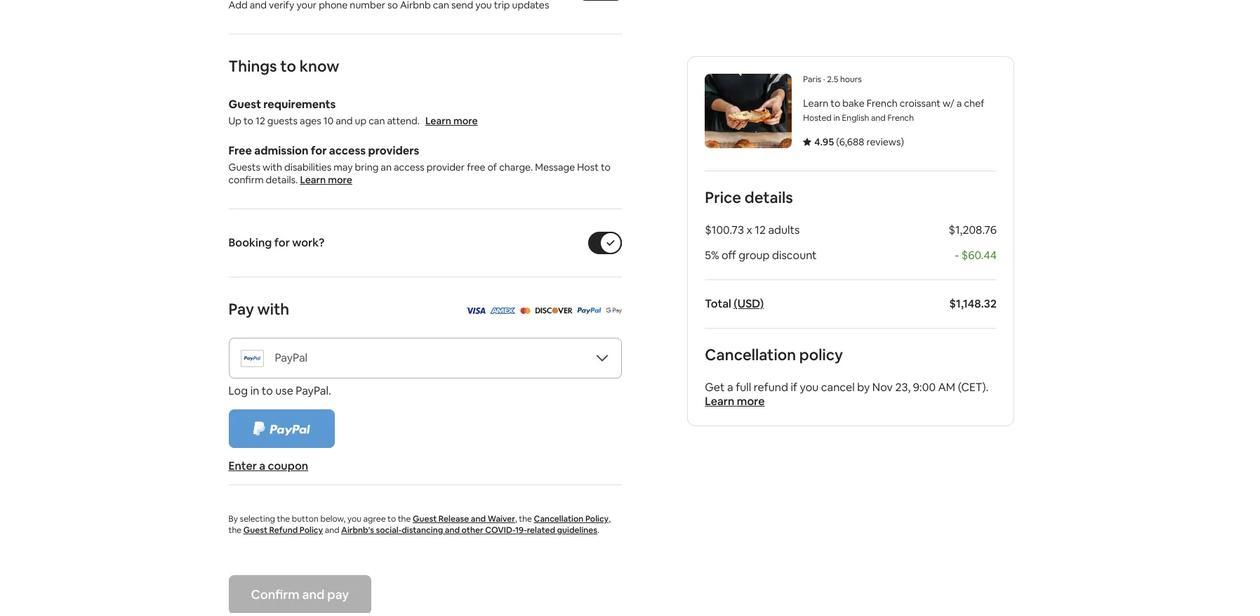 Task type: vqa. For each thing, say whether or not it's contained in the screenshot.
Bear corresponding to Nov 6 – 11
no



Task type: describe. For each thing, give the bounding box(es) containing it.
price
[[705, 187, 741, 207]]

booking for work?
[[229, 235, 325, 250]]

to right agree
[[388, 513, 396, 525]]

(usd)
[[734, 296, 764, 311]]

booking
[[229, 235, 272, 250]]

confirm and pay element
[[229, 575, 622, 613]]

and left waiver
[[471, 513, 486, 525]]

providers
[[368, 143, 419, 158]]

$100.73 x 12 adults
[[705, 223, 800, 237]]

0 vertical spatial french
[[867, 97, 898, 110]]

6,688
[[839, 136, 864, 148]]

paypal image
[[241, 347, 264, 370]]

cancellation policy link
[[534, 513, 609, 525]]

1 vertical spatial french
[[887, 112, 914, 124]]

learn more link for guest requirements
[[426, 114, 478, 127]]

enter a coupon button
[[229, 459, 308, 473]]

price details
[[705, 187, 793, 207]]

get a full refund if you cancel by nov 23, 9:00 am (cet). learn more
[[705, 380, 989, 409]]

w/
[[943, 97, 955, 110]]

to left know
[[280, 56, 296, 76]]

and inside button
[[302, 586, 325, 602]]

and inside guest requirements up to 12 guests ages 10 and up can attend. learn more
[[336, 114, 353, 127]]

19-
[[515, 525, 527, 536]]

total (usd)
[[705, 296, 764, 311]]

)
[[901, 136, 904, 148]]

ages
[[300, 114, 321, 127]]

may
[[334, 161, 353, 173]]

up
[[229, 114, 242, 127]]

a for get a full refund if you cancel by nov 23, 9:00 am (cet). learn more
[[727, 380, 733, 395]]

free
[[229, 143, 252, 158]]

0 vertical spatial access
[[329, 143, 366, 158]]

guest for refund
[[243, 525, 268, 536]]

5% off group discount
[[705, 248, 817, 263]]

1 discover card image from the top
[[535, 303, 573, 317]]

guest requirements up to 12 guests ages 10 and up can attend. learn more
[[229, 97, 478, 127]]

2 discover card image from the top
[[535, 308, 573, 314]]

1 horizontal spatial policy
[[586, 513, 609, 525]]

related
[[527, 525, 555, 536]]

chef
[[964, 97, 985, 110]]

5%
[[705, 248, 719, 263]]

group
[[739, 248, 770, 263]]

paypal.
[[296, 383, 331, 398]]

refund
[[269, 525, 298, 536]]

things
[[229, 56, 277, 76]]

to inside learn to bake french croissant w/ a chef hosted in english and french
[[831, 97, 840, 110]]

-
[[955, 248, 959, 263]]

agree
[[363, 513, 386, 525]]

by
[[857, 380, 870, 395]]

admission
[[254, 143, 309, 158]]

charge.
[[499, 161, 533, 173]]

pay
[[327, 586, 349, 602]]

a for enter a coupon
[[259, 459, 266, 473]]

bring
[[355, 161, 379, 173]]

9:00
[[913, 380, 936, 395]]

guidelines
[[557, 525, 598, 536]]

bake
[[843, 97, 865, 110]]

paris · 2.5 hours
[[803, 74, 862, 85]]

1 google pay image from the top
[[606, 303, 622, 317]]

2.5
[[827, 74, 838, 85]]

x
[[746, 223, 752, 237]]

an
[[381, 161, 392, 173]]

airbnb's
[[341, 525, 374, 536]]

paypal image inside popup button
[[241, 350, 264, 367]]

learn inside guest requirements up to 12 guests ages 10 and up can attend. learn more
[[426, 114, 451, 127]]

free
[[467, 161, 486, 173]]

total
[[705, 296, 731, 311]]

up
[[355, 114, 367, 127]]

4.95
[[814, 136, 834, 148]]

host
[[577, 161, 599, 173]]

and inside learn to bake french croissant w/ a chef hosted in english and french
[[871, 112, 886, 124]]

12 inside guest requirements up to 12 guests ages 10 and up can attend. learn more
[[256, 114, 265, 127]]

(usd) button
[[734, 296, 764, 311]]

english
[[842, 112, 869, 124]]

guests with disabilities may bring an access provider free of charge. message host to confirm details.
[[229, 161, 613, 186]]

1 vertical spatial more
[[328, 173, 352, 186]]

1 , from the left
[[515, 513, 517, 525]]

.
[[598, 525, 600, 536]]

croissant
[[900, 97, 941, 110]]

log in to use paypal.
[[229, 383, 331, 398]]

waiver
[[488, 513, 515, 525]]

(cet).
[[958, 380, 989, 395]]

confirm and pay
[[251, 586, 349, 602]]

free admission for access providers
[[229, 143, 419, 158]]

to left use
[[262, 383, 273, 398]]

button
[[292, 513, 319, 525]]

1 horizontal spatial 12
[[755, 223, 766, 237]]

guest release and waiver link
[[413, 513, 515, 525]]

disabilities
[[284, 161, 332, 173]]

you for below,
[[347, 513, 362, 525]]

0 horizontal spatial for
[[274, 235, 290, 250]]

learn more link for free admission for access providers
[[300, 173, 352, 186]]

1 vertical spatial in
[[250, 383, 259, 398]]

of
[[488, 161, 497, 173]]

nov
[[872, 380, 893, 395]]

paypal image
[[253, 419, 310, 438]]

(
[[836, 136, 839, 148]]

know
[[300, 56, 339, 76]]

hours
[[840, 74, 862, 85]]



Task type: locate. For each thing, give the bounding box(es) containing it.
adults
[[768, 223, 800, 237]]

1 horizontal spatial ,
[[609, 513, 611, 525]]

to left bake
[[831, 97, 840, 110]]

12 right x
[[755, 223, 766, 237]]

learn more link
[[426, 114, 478, 127], [300, 173, 352, 186], [705, 394, 765, 409]]

2 american express card image from the top
[[490, 308, 516, 314]]

in right log
[[250, 383, 259, 398]]

off
[[722, 248, 736, 263]]

0 horizontal spatial ,
[[515, 513, 517, 525]]

in left the english
[[833, 112, 840, 124]]

the inside , the
[[229, 525, 242, 536]]

more up 'free'
[[454, 114, 478, 127]]

1 vertical spatial a
[[727, 380, 733, 395]]

full
[[736, 380, 751, 395]]

things to know
[[229, 56, 339, 76]]

0 vertical spatial you
[[800, 380, 819, 395]]

you left agree
[[347, 513, 362, 525]]

1 vertical spatial cancellation
[[534, 513, 584, 525]]

1 vertical spatial access
[[394, 161, 425, 173]]

release
[[439, 513, 469, 525]]

with down admission
[[263, 161, 282, 173]]

provider
[[427, 161, 465, 173]]

0 horizontal spatial learn more link
[[300, 173, 352, 186]]

by selecting the button below, you agree to the guest release and waiver , the cancellation policy
[[229, 513, 609, 525]]

23,
[[895, 380, 911, 395]]

refund
[[754, 380, 788, 395]]

in inside learn to bake french croissant w/ a chef hosted in english and french
[[833, 112, 840, 124]]

guest refund policy and airbnb's social-distancing and other covid-19-related guidelines .
[[243, 525, 600, 536]]

for
[[311, 143, 327, 158], [274, 235, 290, 250]]

message
[[535, 161, 575, 173]]

a right the w/
[[957, 97, 962, 110]]

learn inside learn to bake french croissant w/ a chef hosted in english and french
[[803, 97, 828, 110]]

and right 10
[[336, 114, 353, 127]]

2 horizontal spatial learn more link
[[705, 394, 765, 409]]

guests
[[267, 114, 298, 127]]

$1,208.76
[[949, 223, 997, 237]]

1 horizontal spatial cancellation
[[705, 345, 796, 364]]

paypal image right mastercard image
[[577, 303, 602, 317]]

am
[[938, 380, 955, 395]]

2 vertical spatial learn more link
[[705, 394, 765, 409]]

1 vertical spatial with
[[257, 299, 289, 319]]

discover card image right mastercard icon
[[535, 308, 573, 314]]

guest right 'by'
[[243, 525, 268, 536]]

airbnb's social-distancing and other covid-19-related guidelines link
[[341, 525, 598, 536]]

2 horizontal spatial a
[[957, 97, 962, 110]]

french right bake
[[867, 97, 898, 110]]

social-
[[376, 525, 402, 536]]

1 horizontal spatial you
[[800, 380, 819, 395]]

learn more
[[300, 173, 352, 186]]

french up )
[[887, 112, 914, 124]]

selecting
[[240, 513, 275, 525]]

by
[[229, 513, 238, 525]]

to right host
[[601, 161, 611, 173]]

and left "pay"
[[302, 586, 325, 602]]

you for if
[[800, 380, 819, 395]]

you
[[800, 380, 819, 395], [347, 513, 362, 525]]

visa card image left mastercard image
[[466, 303, 486, 317]]

learn more link up provider
[[426, 114, 478, 127]]

cancellation
[[705, 345, 796, 364], [534, 513, 584, 525]]

1 vertical spatial learn more link
[[300, 173, 352, 186]]

access down 'providers' on the left of the page
[[394, 161, 425, 173]]

guest refund policy link
[[243, 525, 323, 536]]

a
[[957, 97, 962, 110], [727, 380, 733, 395], [259, 459, 266, 473]]

1 horizontal spatial access
[[394, 161, 425, 173]]

learn more link left "if"
[[705, 394, 765, 409]]

2 vertical spatial a
[[259, 459, 266, 473]]

4.95 ( 6,688 reviews )
[[814, 136, 904, 148]]

·
[[823, 74, 825, 85]]

to inside guest requirements up to 12 guests ages 10 and up can attend. learn more
[[244, 114, 254, 127]]

1 horizontal spatial more
[[454, 114, 478, 127]]

1 horizontal spatial a
[[727, 380, 733, 395]]

enter
[[229, 459, 257, 473]]

with right pay
[[257, 299, 289, 319]]

to right up
[[244, 114, 254, 127]]

1 vertical spatial 12
[[755, 223, 766, 237]]

more right get
[[737, 394, 765, 409]]

details
[[745, 187, 793, 207]]

guest left release
[[413, 513, 437, 525]]

guests
[[229, 161, 261, 173]]

2 google pay image from the top
[[606, 308, 622, 314]]

0 vertical spatial learn more link
[[426, 114, 478, 127]]

paypal image
[[577, 303, 602, 317], [577, 308, 602, 314], [241, 350, 264, 367]]

for left the work?
[[274, 235, 290, 250]]

0 vertical spatial more
[[454, 114, 478, 127]]

visa card image left mastercard icon
[[466, 308, 486, 314]]

in
[[833, 112, 840, 124], [250, 383, 259, 398]]

, the
[[229, 513, 611, 536]]

for up disabilities on the top left of page
[[311, 143, 327, 158]]

1 horizontal spatial learn more link
[[426, 114, 478, 127]]

and left other
[[445, 525, 460, 536]]

1 vertical spatial you
[[347, 513, 362, 525]]

- $60.44
[[955, 248, 997, 263]]

0 horizontal spatial a
[[259, 459, 266, 473]]

details.
[[266, 173, 298, 186]]

1 horizontal spatial for
[[311, 143, 327, 158]]

0 horizontal spatial more
[[328, 173, 352, 186]]

policy right refund
[[300, 525, 323, 536]]

and right the english
[[871, 112, 886, 124]]

$1,148.32
[[949, 296, 997, 311]]

mastercard image
[[520, 308, 531, 314]]

more inside get a full refund if you cancel by nov 23, 9:00 am (cet). learn more
[[737, 394, 765, 409]]

american express card image left mastercard icon
[[490, 308, 516, 314]]

learn down free admission for access providers
[[300, 173, 326, 186]]

, right .
[[609, 513, 611, 525]]

1 american express card image from the top
[[490, 303, 516, 317]]

hosted
[[803, 112, 832, 124]]

american express card image
[[490, 303, 516, 317], [490, 308, 516, 314]]

american express card image left mastercard image
[[490, 303, 516, 317]]

to
[[280, 56, 296, 76], [831, 97, 840, 110], [244, 114, 254, 127], [601, 161, 611, 173], [262, 383, 273, 398], [388, 513, 396, 525]]

1 vertical spatial for
[[274, 235, 290, 250]]

visa card image
[[466, 303, 486, 317], [466, 308, 486, 314]]

1 horizontal spatial in
[[833, 112, 840, 124]]

the
[[277, 513, 290, 525], [398, 513, 411, 525], [519, 513, 532, 525], [229, 525, 242, 536]]

12 left guests at the top left of page
[[256, 114, 265, 127]]

more left bring
[[328, 173, 352, 186]]

2 visa card image from the top
[[466, 308, 486, 314]]

with
[[263, 161, 282, 173], [257, 299, 289, 319]]

confirm
[[251, 586, 300, 602]]

learn more link down free admission for access providers
[[300, 173, 352, 186]]

pay with
[[229, 299, 289, 319]]

covid-
[[485, 525, 515, 536]]

with for pay
[[257, 299, 289, 319]]

and left airbnb's
[[325, 525, 340, 536]]

2 , from the left
[[609, 513, 611, 525]]

and
[[871, 112, 886, 124], [336, 114, 353, 127], [471, 513, 486, 525], [325, 525, 340, 536], [445, 525, 460, 536], [302, 586, 325, 602]]

with inside guests with disabilities may bring an access provider free of charge. message host to confirm details.
[[263, 161, 282, 173]]

access up may
[[329, 143, 366, 158]]

,
[[515, 513, 517, 525], [609, 513, 611, 525]]

guest inside guest requirements up to 12 guests ages 10 and up can attend. learn more
[[229, 97, 261, 112]]

guest for requirements
[[229, 97, 261, 112]]

discover card image right mastercard image
[[535, 303, 573, 317]]

0 vertical spatial a
[[957, 97, 962, 110]]

discount
[[772, 248, 817, 263]]

2 horizontal spatial more
[[737, 394, 765, 409]]

reviews
[[867, 136, 901, 148]]

use
[[275, 383, 293, 398]]

learn right attend.
[[426, 114, 451, 127]]

1 visa card image from the top
[[466, 303, 486, 317]]

0 vertical spatial cancellation
[[705, 345, 796, 364]]

learn
[[803, 97, 828, 110], [426, 114, 451, 127], [300, 173, 326, 186], [705, 394, 734, 409]]

, inside , the
[[609, 513, 611, 525]]

discover card image
[[535, 303, 573, 317], [535, 308, 573, 314]]

to inside guests with disabilities may bring an access provider free of charge. message host to confirm details.
[[601, 161, 611, 173]]

paypal button
[[229, 338, 622, 378]]

0 horizontal spatial policy
[[300, 525, 323, 536]]

learn inside get a full refund if you cancel by nov 23, 9:00 am (cet). learn more
[[705, 394, 734, 409]]

learn to bake french croissant w/ a chef hosted in english and french
[[803, 97, 985, 124]]

cancellation right '19-'
[[534, 513, 584, 525]]

can
[[369, 114, 385, 127]]

you right "if"
[[800, 380, 819, 395]]

12
[[256, 114, 265, 127], [755, 223, 766, 237]]

you inside get a full refund if you cancel by nov 23, 9:00 am (cet). learn more
[[800, 380, 819, 395]]

learn left full
[[705, 394, 734, 409]]

attend.
[[387, 114, 420, 127]]

enter a coupon
[[229, 459, 308, 473]]

google pay image
[[606, 303, 622, 317], [606, 308, 622, 314]]

0 vertical spatial for
[[311, 143, 327, 158]]

confirm
[[229, 173, 264, 186]]

requirements
[[263, 97, 336, 112]]

get
[[705, 380, 725, 395]]

0 vertical spatial in
[[833, 112, 840, 124]]

0 horizontal spatial cancellation
[[534, 513, 584, 525]]

work?
[[292, 235, 325, 250]]

cancellation policy
[[705, 345, 843, 364]]

paris
[[803, 74, 821, 85]]

a left full
[[727, 380, 733, 395]]

learn up hosted
[[803, 97, 828, 110]]

0 vertical spatial 12
[[256, 114, 265, 127]]

cancellation up full
[[705, 345, 796, 364]]

0 horizontal spatial access
[[329, 143, 366, 158]]

a right enter
[[259, 459, 266, 473]]

guest
[[229, 97, 261, 112], [413, 513, 437, 525], [243, 525, 268, 536]]

mastercard image
[[520, 303, 531, 317]]

paypal image up log
[[241, 350, 264, 367]]

guest up up
[[229, 97, 261, 112]]

0 horizontal spatial you
[[347, 513, 362, 525]]

paypal
[[275, 350, 308, 365]]

10
[[324, 114, 334, 127]]

2 vertical spatial more
[[737, 394, 765, 409]]

access inside guests with disabilities may bring an access provider free of charge. message host to confirm details.
[[394, 161, 425, 173]]

a inside get a full refund if you cancel by nov 23, 9:00 am (cet). learn more
[[727, 380, 733, 395]]

log
[[229, 383, 248, 398]]

$100.73
[[705, 223, 744, 237]]

more inside guest requirements up to 12 guests ages 10 and up can attend. learn more
[[454, 114, 478, 127]]

paypal image right mastercard icon
[[577, 308, 602, 314]]

, left related
[[515, 513, 517, 525]]

a inside learn to bake french croissant w/ a chef hosted in english and french
[[957, 97, 962, 110]]

0 vertical spatial with
[[263, 161, 282, 173]]

if
[[791, 380, 797, 395]]

0 horizontal spatial in
[[250, 383, 259, 398]]

policy right related
[[586, 513, 609, 525]]

distancing
[[402, 525, 443, 536]]

0 horizontal spatial 12
[[256, 114, 265, 127]]

with for guests
[[263, 161, 282, 173]]



